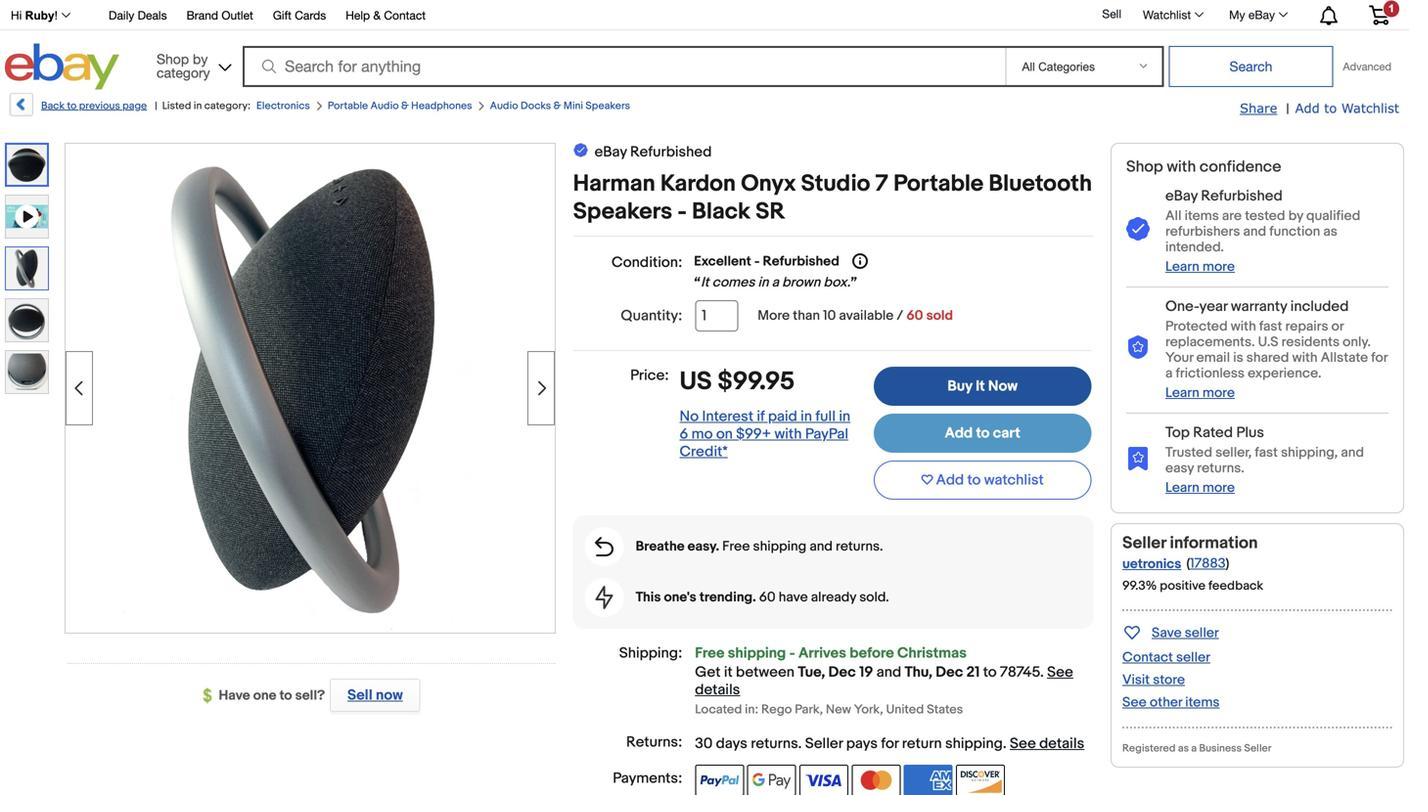 Task type: vqa. For each thing, say whether or not it's contained in the screenshot.
middle Refurbished
yes



Task type: describe. For each thing, give the bounding box(es) containing it.
- inside harman kardon onyx studio 7 portable bluetooth speakers - black sr
[[678, 198, 687, 226]]

and inside top rated plus trusted seller, fast shipping, and easy returns. learn more
[[1341, 445, 1364, 461]]

sell now link
[[325, 679, 420, 712]]

0 vertical spatial see details link
[[695, 664, 1073, 699]]

no interest if paid in full in 6 mo on $99+ with paypal credit* link
[[680, 408, 851, 461]]

watchlist link
[[1132, 3, 1213, 26]]

0 vertical spatial 60
[[906, 308, 923, 324]]

fast inside top rated plus trusted seller, fast shipping, and easy returns. learn more
[[1255, 445, 1278, 461]]

contact seller visit store see other items
[[1122, 650, 1220, 711]]

sr
[[756, 198, 785, 226]]

learn more link for refurbished
[[1166, 259, 1235, 275]]

shop with confidence
[[1126, 158, 1282, 177]]

your
[[1166, 350, 1193, 366]]

to right 21 in the right of the page
[[983, 664, 997, 682]]

feedback
[[1209, 579, 1264, 594]]

one-year warranty included protected with fast repairs or replacements. u.s residents only. your email is shared with allstate for a frictionless experience. learn more
[[1166, 298, 1388, 402]]

shop for shop by category
[[157, 51, 189, 67]]

more inside top rated plus trusted seller, fast shipping, and easy returns. learn more
[[1203, 480, 1235, 496]]

electronics link
[[256, 100, 310, 113]]

30
[[695, 735, 713, 753]]

ebay inside "account" navigation
[[1249, 8, 1275, 22]]

portable audio & headphones
[[328, 100, 472, 113]]

with down repairs at the top right of the page
[[1292, 350, 1318, 366]]

and up already
[[810, 539, 833, 555]]

to inside share | add to watchlist
[[1324, 100, 1337, 115]]

tested
[[1245, 208, 1286, 225]]

one-
[[1166, 298, 1199, 316]]

watchlist inside watchlist "link"
[[1143, 8, 1191, 22]]

allstate
[[1321, 350, 1368, 366]]

text__icon image
[[573, 141, 589, 161]]

discover image
[[956, 765, 1005, 796]]

by inside shop by category
[[193, 51, 208, 67]]

it for buy
[[976, 378, 985, 395]]

in:
[[745, 703, 759, 718]]

and right '19'
[[877, 664, 901, 682]]

email
[[1196, 350, 1230, 366]]

for inside "us $99.95" main content
[[881, 735, 899, 753]]

shop by category
[[157, 51, 210, 81]]

sold.
[[859, 590, 889, 606]]

to right back
[[67, 100, 77, 113]]

year
[[1199, 298, 1228, 316]]

picture 3 of 4 image
[[6, 299, 48, 342]]

in right listed
[[194, 100, 202, 113]]

seller for save
[[1185, 625, 1219, 642]]

items inside ebay refurbished all items are tested by qualified refurbishers and function as intended. learn more
[[1185, 208, 1219, 225]]

picture 2 of 4 image
[[6, 248, 48, 290]]

0 vertical spatial speakers
[[586, 100, 630, 113]]

shop for shop with confidence
[[1126, 158, 1163, 177]]

mini
[[564, 100, 583, 113]]

sell?
[[295, 688, 325, 705]]

brand
[[186, 8, 218, 22]]

already
[[811, 590, 856, 606]]

brown
[[782, 274, 820, 291]]

trending.
[[700, 590, 756, 606]]

box.
[[823, 274, 851, 291]]

2 vertical spatial refurbished
[[763, 253, 839, 270]]

add to cart
[[945, 425, 1021, 442]]

now
[[376, 687, 403, 705]]

1 horizontal spatial .
[[1003, 735, 1007, 753]]

with down warranty on the right top of page
[[1231, 318, 1256, 335]]

1 vertical spatial free
[[695, 645, 725, 663]]

american express image
[[904, 765, 953, 796]]

experience.
[[1248, 365, 1322, 382]]

have
[[219, 688, 250, 705]]

dollar sign image
[[203, 689, 219, 704]]

get it between tue, dec 19 and thu, dec 21 to 78745 .
[[695, 664, 1047, 682]]

it for "
[[701, 274, 709, 291]]

2 dec from the left
[[936, 664, 963, 682]]

master card image
[[852, 765, 901, 796]]

help & contact link
[[346, 5, 426, 27]]

united
[[886, 703, 924, 718]]

contact seller link
[[1122, 650, 1211, 666]]

harman kardon onyx studio 7 portable bluetooth speakers - black sr - picture 2 of 4 image
[[119, 142, 501, 631]]

onyx
[[741, 170, 796, 198]]

sell for sell
[[1102, 7, 1121, 21]]

seller,
[[1216, 445, 1252, 461]]

with details__icon image for one-
[[1126, 336, 1150, 360]]

)
[[1226, 556, 1229, 572]]

a inside the one-year warranty included protected with fast repairs or replacements. u.s residents only. your email is shared with allstate for a frictionless experience. learn more
[[1166, 365, 1173, 382]]

other
[[1150, 695, 1182, 711]]

in right full
[[839, 408, 851, 426]]

tue,
[[798, 664, 825, 682]]

gift
[[273, 8, 292, 22]]

uetronics
[[1122, 556, 1182, 573]]

items inside the contact seller visit store see other items
[[1185, 695, 1220, 711]]

york,
[[854, 703, 883, 718]]

add to cart link
[[874, 414, 1092, 453]]

than
[[793, 308, 820, 324]]

"
[[851, 274, 857, 291]]

$99.95
[[718, 367, 795, 397]]

full
[[816, 408, 836, 426]]

docks
[[521, 100, 551, 113]]

see details
[[695, 664, 1073, 699]]

business
[[1199, 743, 1242, 755]]

2 vertical spatial shipping
[[945, 735, 1003, 753]]

kardon
[[661, 170, 736, 198]]

ebay for ebay refurbished all items are tested by qualified refurbishers and function as intended. learn more
[[1166, 187, 1198, 205]]

add for add to cart
[[945, 425, 973, 442]]

0 horizontal spatial .
[[798, 735, 802, 753]]

easy.
[[688, 539, 719, 555]]

between
[[736, 664, 795, 682]]

1 vertical spatial shipping
[[728, 645, 786, 663]]

excellent
[[694, 253, 751, 270]]

shipping,
[[1281, 445, 1338, 461]]

previous
[[79, 100, 120, 113]]

seller for 30 days returns . seller pays for return shipping . see details
[[805, 735, 843, 753]]

daily deals link
[[109, 5, 167, 27]]

it
[[724, 664, 733, 682]]

$99+
[[736, 426, 771, 443]]

0 vertical spatial free
[[722, 539, 750, 555]]

watchlist inside share | add to watchlist
[[1342, 100, 1399, 115]]

buy it now link
[[874, 367, 1092, 406]]

0 horizontal spatial |
[[155, 100, 157, 113]]

"
[[694, 274, 701, 291]]

2 horizontal spatial .
[[1040, 664, 1044, 682]]

see inside the contact seller visit store see other items
[[1122, 695, 1147, 711]]

shipping:
[[619, 645, 682, 663]]

payments:
[[613, 770, 682, 788]]

gift cards link
[[273, 5, 326, 27]]

visit
[[1122, 672, 1150, 689]]

sold
[[926, 308, 953, 324]]

by inside ebay refurbished all items are tested by qualified refurbishers and function as intended. learn more
[[1289, 208, 1303, 225]]

to left cart
[[976, 425, 990, 442]]

& for portable
[[401, 100, 409, 113]]

with inside no interest if paid in full in 6 mo on $99+ with paypal credit*
[[775, 426, 802, 443]]

2 horizontal spatial -
[[789, 645, 795, 663]]

picture 1 of 4 image
[[7, 145, 47, 185]]

for inside the one-year warranty included protected with fast repairs or replacements. u.s residents only. your email is shared with allstate for a frictionless experience. learn more
[[1371, 350, 1388, 366]]

more information - about this item condition image
[[852, 253, 868, 269]]

no
[[680, 408, 699, 426]]

breathe easy. free shipping and returns.
[[636, 539, 883, 555]]

buy it now
[[948, 378, 1018, 395]]

2 audio from the left
[[490, 100, 518, 113]]

shop by category banner
[[0, 0, 1404, 95]]

shop by category button
[[148, 44, 236, 86]]

bluetooth
[[989, 170, 1092, 198]]

more inside ebay refurbished all items are tested by qualified refurbishers and function as intended. learn more
[[1203, 259, 1235, 275]]

headphones
[[411, 100, 472, 113]]

daily
[[109, 8, 134, 22]]

cards
[[295, 8, 326, 22]]

17883
[[1190, 556, 1226, 572]]

account navigation
[[0, 0, 1404, 30]]

excellent - refurbished
[[694, 253, 839, 270]]

more
[[758, 308, 790, 324]]

help & contact
[[346, 8, 426, 22]]

daily deals
[[109, 8, 167, 22]]



Task type: locate. For each thing, give the bounding box(es) containing it.
more down frictionless
[[1203, 385, 1235, 402]]

learn down easy
[[1166, 480, 1200, 496]]

2 vertical spatial -
[[789, 645, 795, 663]]

contact inside the contact seller visit store see other items
[[1122, 650, 1173, 666]]

fast down plus
[[1255, 445, 1278, 461]]

my ebay link
[[1218, 3, 1297, 26]]

watchlist
[[984, 472, 1044, 489]]

1 horizontal spatial sell
[[1102, 7, 1121, 21]]

see right 78745
[[1047, 664, 1073, 682]]

1 vertical spatial seller
[[1176, 650, 1211, 666]]

2 more from the top
[[1203, 385, 1235, 402]]

free shipping - arrives before christmas
[[695, 645, 967, 663]]

0 horizontal spatial by
[[193, 51, 208, 67]]

for right only.
[[1371, 350, 1388, 366]]

portable right electronics link
[[328, 100, 368, 113]]

information
[[1170, 533, 1258, 554]]

located
[[695, 703, 742, 718]]

christmas
[[897, 645, 967, 663]]

free
[[722, 539, 750, 555], [695, 645, 725, 663]]

1 vertical spatial by
[[1289, 208, 1303, 225]]

0 vertical spatial learn
[[1166, 259, 1200, 275]]

speakers
[[586, 100, 630, 113], [573, 198, 672, 226]]

harman kardon onyx studio 7 portable bluetooth speakers - black sr
[[573, 170, 1092, 226]]

0 horizontal spatial details
[[695, 682, 740, 699]]

see other items link
[[1122, 695, 1220, 711]]

0 horizontal spatial it
[[701, 274, 709, 291]]

condition:
[[612, 254, 682, 272]]

a inside "us $99.95" main content
[[772, 274, 779, 291]]

warranty
[[1231, 298, 1287, 316]]

portable inside harman kardon onyx studio 7 portable bluetooth speakers - black sr
[[894, 170, 984, 198]]

1 vertical spatial for
[[881, 735, 899, 753]]

sell left now
[[347, 687, 373, 705]]

0 vertical spatial details
[[695, 682, 740, 699]]

. up the discover image
[[1003, 735, 1007, 753]]

are
[[1222, 208, 1242, 225]]

with right if at the right
[[775, 426, 802, 443]]

& inside "account" navigation
[[373, 8, 381, 22]]

2 vertical spatial learn
[[1166, 480, 1200, 496]]

1 vertical spatial as
[[1178, 743, 1189, 755]]

breathe
[[636, 539, 685, 555]]

0 vertical spatial shipping
[[753, 539, 807, 555]]

learn inside ebay refurbished all items are tested by qualified refurbishers and function as intended. learn more
[[1166, 259, 1200, 275]]

details up located
[[695, 682, 740, 699]]

- left black
[[678, 198, 687, 226]]

to left watchlist
[[967, 472, 981, 489]]

sell inside "account" navigation
[[1102, 7, 1121, 21]]

& left 'headphones'
[[401, 100, 409, 113]]

0 horizontal spatial audio
[[371, 100, 399, 113]]

a left the business
[[1191, 743, 1197, 755]]

and right shipping,
[[1341, 445, 1364, 461]]

items right all
[[1185, 208, 1219, 225]]

with
[[1167, 158, 1196, 177], [1231, 318, 1256, 335], [1292, 350, 1318, 366], [775, 426, 802, 443]]

1 vertical spatial learn
[[1166, 385, 1200, 402]]

interest
[[702, 408, 754, 426]]

ebay inside ebay refurbished all items are tested by qualified refurbishers and function as intended. learn more
[[1166, 187, 1198, 205]]

- up " it comes in a brown box. "
[[754, 253, 760, 270]]

seller information uetronics ( 17883 ) 99.3% positive feedback
[[1122, 533, 1264, 594]]

sell
[[1102, 7, 1121, 21], [347, 687, 373, 705]]

2 vertical spatial learn more link
[[1166, 480, 1235, 496]]

1 vertical spatial see details link
[[1010, 735, 1085, 753]]

1 horizontal spatial see
[[1047, 664, 1073, 682]]

seller right the business
[[1244, 743, 1272, 755]]

refurbished up are
[[1201, 187, 1283, 205]]

0 vertical spatial see
[[1047, 664, 1073, 682]]

watchlist right 'sell' link
[[1143, 8, 1191, 22]]

ebay for ebay refurbished
[[595, 143, 627, 161]]

0 horizontal spatial a
[[772, 274, 779, 291]]

in down 'excellent - refurbished'
[[758, 274, 769, 291]]

see down 78745
[[1010, 735, 1036, 753]]

and inside ebay refurbished all items are tested by qualified refurbishers and function as intended. learn more
[[1243, 224, 1266, 240]]

shop left 'confidence'
[[1126, 158, 1163, 177]]

speakers inside harman kardon onyx studio 7 portable bluetooth speakers - black sr
[[573, 198, 672, 226]]

items right the other
[[1185, 695, 1220, 711]]

returns. inside "us $99.95" main content
[[836, 539, 883, 555]]

returns:
[[626, 734, 682, 752]]

1 vertical spatial portable
[[894, 170, 984, 198]]

0 vertical spatial a
[[772, 274, 779, 291]]

more down seller,
[[1203, 480, 1235, 496]]

0 horizontal spatial shop
[[157, 51, 189, 67]]

as right registered
[[1178, 743, 1189, 755]]

78745
[[1000, 664, 1040, 682]]

seller down located in: rego park, new york, united states at the bottom
[[805, 735, 843, 753]]

1 learn more link from the top
[[1166, 259, 1235, 275]]

refurbished up brown
[[763, 253, 839, 270]]

. down park,
[[798, 735, 802, 753]]

add to watchlist
[[936, 472, 1044, 489]]

0 horizontal spatial contact
[[384, 8, 426, 22]]

1 vertical spatial items
[[1185, 695, 1220, 711]]

paypal
[[805, 426, 848, 443]]

picture 4 of 4 image
[[6, 351, 48, 393]]

a down 'excellent - refurbished'
[[772, 274, 779, 291]]

video 1 of 1 image
[[6, 196, 48, 238]]

0 vertical spatial refurbished
[[630, 143, 712, 161]]

0 vertical spatial learn more link
[[1166, 259, 1235, 275]]

dec down free shipping - arrives before christmas
[[829, 664, 856, 682]]

seller inside the contact seller visit store see other items
[[1176, 650, 1211, 666]]

for right pays
[[881, 735, 899, 753]]

2 horizontal spatial ebay
[[1249, 8, 1275, 22]]

speakers right mini
[[586, 100, 630, 113]]

0 horizontal spatial for
[[881, 735, 899, 753]]

with details__icon image left all
[[1126, 217, 1150, 242]]

0 horizontal spatial returns.
[[836, 539, 883, 555]]

fast down warranty on the right top of page
[[1259, 318, 1282, 335]]

in left full
[[801, 408, 812, 426]]

us $99.95 main content
[[573, 141, 1094, 796]]

0 vertical spatial portable
[[328, 100, 368, 113]]

learn more link down easy
[[1166, 480, 1235, 496]]

- left arrives
[[789, 645, 795, 663]]

google pay image
[[747, 765, 796, 796]]

1
[[1389, 2, 1395, 14]]

my ebay
[[1229, 8, 1275, 22]]

contact up visit store link
[[1122, 650, 1173, 666]]

2 vertical spatial ebay
[[1166, 187, 1198, 205]]

| right share button at top right
[[1286, 101, 1289, 117]]

1 horizontal spatial it
[[976, 378, 985, 395]]

it inside 'link'
[[976, 378, 985, 395]]

seller inside "us $99.95" main content
[[805, 735, 843, 753]]

function
[[1269, 224, 1320, 240]]

us $99.95
[[680, 367, 795, 397]]

add inside button
[[936, 472, 964, 489]]

see inside see details
[[1047, 664, 1073, 682]]

& left mini
[[554, 100, 561, 113]]

1 vertical spatial more
[[1203, 385, 1235, 402]]

refurbished for ebay refurbished
[[630, 143, 712, 161]]

one's
[[664, 590, 697, 606]]

ebay right text__icon
[[595, 143, 627, 161]]

details inside see details
[[695, 682, 740, 699]]

learn more link down frictionless
[[1166, 385, 1235, 402]]

1 horizontal spatial as
[[1323, 224, 1338, 240]]

1 vertical spatial 60
[[759, 590, 776, 606]]

see details link down the before
[[695, 664, 1073, 699]]

available
[[839, 308, 894, 324]]

positive
[[1160, 579, 1206, 594]]

with details__icon image for ebay
[[1126, 217, 1150, 242]]

portable right 7 at the right top of page
[[894, 170, 984, 198]]

2 vertical spatial see
[[1010, 735, 1036, 753]]

0 horizontal spatial see
[[1010, 735, 1036, 753]]

details
[[695, 682, 740, 699], [1039, 735, 1085, 753]]

60 left have
[[759, 590, 776, 606]]

0 vertical spatial fast
[[1259, 318, 1282, 335]]

category
[[157, 65, 210, 81]]

0 vertical spatial contact
[[384, 8, 426, 22]]

7
[[875, 170, 888, 198]]

on
[[716, 426, 733, 443]]

refurbished inside ebay refurbished all items are tested by qualified refurbishers and function as intended. learn more
[[1201, 187, 1283, 205]]

0 vertical spatial ebay
[[1249, 8, 1275, 22]]

returns
[[751, 735, 798, 753]]

visa image
[[800, 765, 848, 796]]

seller for registered as a business seller
[[1244, 743, 1272, 755]]

2 horizontal spatial see
[[1122, 695, 1147, 711]]

ebay up all
[[1166, 187, 1198, 205]]

free right easy.
[[722, 539, 750, 555]]

add down buy
[[945, 425, 973, 442]]

0 vertical spatial shop
[[157, 51, 189, 67]]

learn down frictionless
[[1166, 385, 1200, 402]]

refurbishers
[[1166, 224, 1240, 240]]

1 vertical spatial see
[[1122, 695, 1147, 711]]

as inside ebay refurbished all items are tested by qualified refurbishers and function as intended. learn more
[[1323, 224, 1338, 240]]

seller inside the seller information uetronics ( 17883 ) 99.3% positive feedback
[[1122, 533, 1166, 554]]

None submit
[[1169, 46, 1333, 87]]

1 dec from the left
[[829, 664, 856, 682]]

paid
[[768, 408, 797, 426]]

seller right the save
[[1185, 625, 1219, 642]]

ebay refurbished
[[595, 143, 712, 161]]

it down excellent
[[701, 274, 709, 291]]

0 horizontal spatial watchlist
[[1143, 8, 1191, 22]]

1 horizontal spatial contact
[[1122, 650, 1173, 666]]

with details__icon image left breathe
[[595, 537, 614, 557]]

replacements.
[[1166, 334, 1255, 351]]

1 vertical spatial learn more link
[[1166, 385, 1235, 402]]

share | add to watchlist
[[1240, 100, 1399, 117]]

see down the visit at the bottom of page
[[1122, 695, 1147, 711]]

details down 78745
[[1039, 735, 1085, 753]]

shop inside shop by category
[[157, 51, 189, 67]]

1 horizontal spatial audio
[[490, 100, 518, 113]]

brand outlet link
[[186, 5, 253, 27]]

contact inside "account" navigation
[[384, 8, 426, 22]]

0 horizontal spatial as
[[1178, 743, 1189, 755]]

1 vertical spatial speakers
[[573, 198, 672, 226]]

all
[[1166, 208, 1182, 225]]

1 vertical spatial it
[[976, 378, 985, 395]]

more inside the one-year warranty included protected with fast repairs or replacements. u.s residents only. your email is shared with allstate for a frictionless experience. learn more
[[1203, 385, 1235, 402]]

0 vertical spatial as
[[1323, 224, 1338, 240]]

2 horizontal spatial &
[[554, 100, 561, 113]]

one
[[253, 688, 276, 705]]

0 horizontal spatial &
[[373, 8, 381, 22]]

with details__icon image for top
[[1126, 446, 1150, 471]]

60 right /
[[906, 308, 923, 324]]

ebay right my
[[1249, 8, 1275, 22]]

2 horizontal spatial seller
[[1244, 743, 1272, 755]]

plus
[[1236, 424, 1264, 442]]

Quantity: text field
[[695, 300, 738, 332]]

add for add to watchlist
[[936, 472, 964, 489]]

1 horizontal spatial ebay
[[1166, 187, 1198, 205]]

returns. inside top rated plus trusted seller, fast shipping, and easy returns. learn more
[[1197, 460, 1245, 477]]

more down intended.
[[1203, 259, 1235, 275]]

learn more link for rated
[[1166, 480, 1235, 496]]

. right 21 in the right of the page
[[1040, 664, 1044, 682]]

1 horizontal spatial |
[[1286, 101, 1289, 117]]

audio left 'headphones'
[[371, 100, 399, 113]]

19
[[859, 664, 873, 682]]

1 vertical spatial watchlist
[[1342, 100, 1399, 115]]

return
[[902, 735, 942, 753]]

1 vertical spatial details
[[1039, 735, 1085, 753]]

1 more from the top
[[1203, 259, 1235, 275]]

1 vertical spatial add
[[945, 425, 973, 442]]

1 vertical spatial a
[[1166, 365, 1173, 382]]

paypal image
[[695, 765, 744, 796]]

refurbished for ebay refurbished all items are tested by qualified refurbishers and function as intended. learn more
[[1201, 187, 1283, 205]]

add inside share | add to watchlist
[[1295, 100, 1320, 115]]

learn more link for year
[[1166, 385, 1235, 402]]

1 horizontal spatial -
[[754, 253, 760, 270]]

days
[[716, 735, 748, 753]]

learn more link down intended.
[[1166, 259, 1235, 275]]

trusted
[[1166, 445, 1213, 461]]

0 vertical spatial more
[[1203, 259, 1235, 275]]

returns.
[[1197, 460, 1245, 477], [836, 539, 883, 555]]

to inside button
[[967, 472, 981, 489]]

2 horizontal spatial a
[[1191, 743, 1197, 755]]

learn inside the one-year warranty included protected with fast repairs or replacements. u.s residents only. your email is shared with allstate for a frictionless experience. learn more
[[1166, 385, 1200, 402]]

shipping up have
[[753, 539, 807, 555]]

new
[[826, 703, 851, 718]]

with details__icon image left your
[[1126, 336, 1150, 360]]

returns. down rated
[[1197, 460, 1245, 477]]

learn down intended.
[[1166, 259, 1200, 275]]

3 learn more link from the top
[[1166, 480, 1235, 496]]

speakers up condition:
[[573, 198, 672, 226]]

0 vertical spatial items
[[1185, 208, 1219, 225]]

1 vertical spatial fast
[[1255, 445, 1278, 461]]

sell left watchlist "link"
[[1102, 7, 1121, 21]]

0 vertical spatial by
[[193, 51, 208, 67]]

gift cards
[[273, 8, 326, 22]]

2 vertical spatial a
[[1191, 743, 1197, 755]]

1 horizontal spatial &
[[401, 100, 409, 113]]

1 link
[[1357, 0, 1401, 28]]

credit*
[[680, 443, 728, 461]]

with up all
[[1167, 158, 1196, 177]]

& right 'help'
[[373, 8, 381, 22]]

1 horizontal spatial for
[[1371, 350, 1388, 366]]

with details__icon image left easy
[[1126, 446, 1150, 471]]

& for audio
[[554, 100, 561, 113]]

dec left 21 in the right of the page
[[936, 664, 963, 682]]

add down add to cart link
[[936, 472, 964, 489]]

-
[[678, 198, 687, 226], [754, 253, 760, 270], [789, 645, 795, 663]]

3 learn from the top
[[1166, 480, 1200, 496]]

as right "function"
[[1323, 224, 1338, 240]]

none submit inside the shop by category banner
[[1169, 46, 1333, 87]]

frictionless
[[1176, 365, 1245, 382]]

and right are
[[1243, 224, 1266, 240]]

seller up uetronics
[[1122, 533, 1166, 554]]

shop up listed
[[157, 51, 189, 67]]

0 horizontal spatial ebay
[[595, 143, 627, 161]]

with details__icon image left 'this'
[[596, 586, 613, 610]]

ebay refurbished all items are tested by qualified refurbishers and function as intended. learn more
[[1166, 187, 1361, 275]]

shipping up the discover image
[[945, 735, 1003, 753]]

it right buy
[[976, 378, 985, 395]]

| inside share | add to watchlist
[[1286, 101, 1289, 117]]

pays
[[846, 735, 878, 753]]

see details link
[[695, 664, 1073, 699], [1010, 735, 1085, 753]]

| left listed
[[155, 100, 157, 113]]

cart
[[993, 425, 1021, 442]]

0 vertical spatial it
[[701, 274, 709, 291]]

ebay inside "us $99.95" main content
[[595, 143, 627, 161]]

1 vertical spatial contact
[[1122, 650, 1173, 666]]

fast inside the one-year warranty included protected with fast repairs or replacements. u.s residents only. your email is shared with allstate for a frictionless experience. learn more
[[1259, 318, 1282, 335]]

0 vertical spatial returns.
[[1197, 460, 1245, 477]]

1 horizontal spatial refurbished
[[763, 253, 839, 270]]

refurbished up kardon
[[630, 143, 712, 161]]

1 learn from the top
[[1166, 259, 1200, 275]]

shipping up between
[[728, 645, 786, 663]]

1 vertical spatial ebay
[[595, 143, 627, 161]]

seller
[[1185, 625, 1219, 642], [1176, 650, 1211, 666]]

by down brand
[[193, 51, 208, 67]]

2 vertical spatial more
[[1203, 480, 1235, 496]]

2 vertical spatial add
[[936, 472, 964, 489]]

0 vertical spatial watchlist
[[1143, 8, 1191, 22]]

1 horizontal spatial a
[[1166, 365, 1173, 382]]

ruby
[[25, 9, 54, 22]]

contact right 'help'
[[384, 8, 426, 22]]

1 vertical spatial returns.
[[836, 539, 883, 555]]

sell for sell now
[[347, 687, 373, 705]]

3 more from the top
[[1203, 480, 1235, 496]]

seller inside button
[[1185, 625, 1219, 642]]

audio left 'docks' on the top left of the page
[[490, 100, 518, 113]]

with details__icon image
[[1126, 217, 1150, 242], [1126, 336, 1150, 360], [1126, 446, 1150, 471], [595, 537, 614, 557], [596, 586, 613, 610]]

to right one
[[279, 688, 292, 705]]

learn inside top rated plus trusted seller, fast shipping, and easy returns. learn more
[[1166, 480, 1200, 496]]

if
[[757, 408, 765, 426]]

1 vertical spatial shop
[[1126, 158, 1163, 177]]

portable audio & headphones link
[[328, 100, 472, 113]]

1 horizontal spatial seller
[[1122, 533, 1166, 554]]

seller for contact
[[1176, 650, 1211, 666]]

returns. up sold.
[[836, 539, 883, 555]]

by right "tested" at the top
[[1289, 208, 1303, 225]]

1 vertical spatial -
[[754, 253, 760, 270]]

free up get
[[695, 645, 725, 663]]

1 horizontal spatial dec
[[936, 664, 963, 682]]

|
[[155, 100, 157, 113], [1286, 101, 1289, 117]]

1 audio from the left
[[371, 100, 399, 113]]

confidence
[[1200, 158, 1282, 177]]

deals
[[138, 8, 167, 22]]

quantity:
[[621, 307, 682, 325]]

60
[[906, 308, 923, 324], [759, 590, 776, 606]]

2 learn more link from the top
[[1166, 385, 1235, 402]]

!
[[54, 9, 58, 22]]

sell link
[[1094, 7, 1130, 21]]

watchlist down the advanced link
[[1342, 100, 1399, 115]]

registered
[[1122, 743, 1176, 755]]

0 horizontal spatial dec
[[829, 664, 856, 682]]

0 vertical spatial add
[[1295, 100, 1320, 115]]

0 vertical spatial for
[[1371, 350, 1388, 366]]

Search for anything text field
[[246, 48, 1002, 85]]

2 learn from the top
[[1166, 385, 1200, 402]]

a left frictionless
[[1166, 365, 1173, 382]]

to down the advanced link
[[1324, 100, 1337, 115]]

0 horizontal spatial 60
[[759, 590, 776, 606]]

hi
[[11, 9, 22, 22]]



